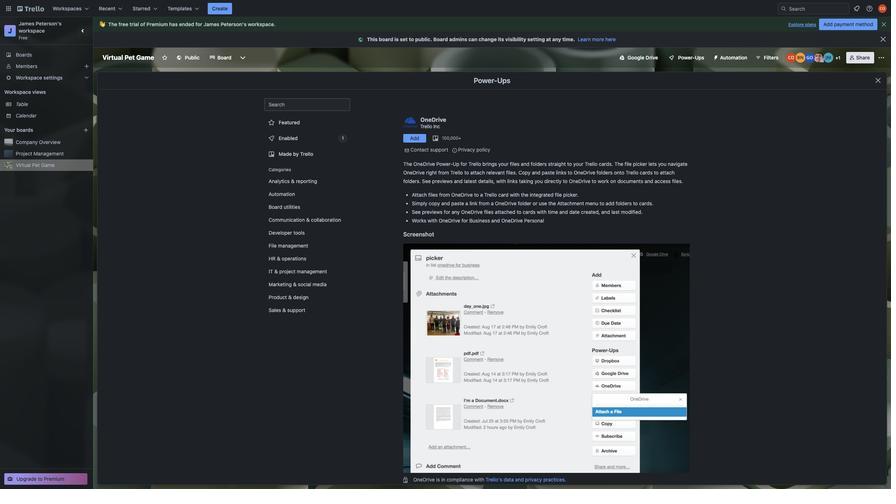 Task type: vqa. For each thing, say whether or not it's contained in the screenshot.
"the" to the right
yes



Task type: describe. For each thing, give the bounding box(es) containing it.
1 vertical spatial folders
[[597, 170, 613, 176]]

add for add payment method
[[824, 21, 833, 27]]

link
[[470, 200, 478, 206]]

file management link
[[265, 240, 351, 252]]

directly
[[545, 178, 562, 184]]

virtual pet game link
[[16, 162, 89, 169]]

file inside attach files from onedrive to a trello card with the integrated file picker. simply copy and paste a link from a onedrive folder or use the attachment menu to add folders to cards. see previews for any onedrive files attached to cards with time and date created, and last modified. works with onedrive for business and onedrive personal
[[555, 192, 562, 198]]

workspace for workspace views
[[4, 89, 31, 95]]

2 vertical spatial files
[[484, 209, 494, 215]]

0 horizontal spatial 1
[[342, 136, 344, 141]]

filters button
[[754, 52, 781, 63]]

policy
[[477, 147, 491, 153]]

enabled
[[279, 135, 298, 141]]

workspaces
[[53, 5, 82, 11]]

file
[[269, 243, 277, 249]]

folder
[[518, 200, 532, 206]]

previews inside the onedrive power-up for trello brings your files and folders straight to your trello cards. the file picker lets you navigate onedrive right from trello to attach relevant files. copy and paste links to onedrive folders onto trello cards to attach folders. see previews and latest details, with links taking you directly to onedrive to work on documents and access files.
[[433, 178, 453, 184]]

2 attach from the left
[[661, 170, 675, 176]]

1 your from the left
[[499, 161, 509, 167]]

0 horizontal spatial a
[[466, 200, 469, 206]]

boards
[[17, 127, 33, 133]]

1 vertical spatial files
[[429, 192, 438, 198]]

trello's data and privacy practices link
[[486, 477, 565, 483]]

board link
[[205, 52, 236, 63]]

collaboration
[[311, 217, 341, 223]]

works
[[412, 218, 427, 224]]

& for product
[[289, 294, 292, 300]]

0 notifications image
[[853, 4, 862, 13]]

to left 'work'
[[592, 178, 597, 184]]

1 horizontal spatial christina overa (christinaovera) image
[[879, 4, 888, 13]]

calendar link
[[16, 112, 89, 119]]

0 vertical spatial support
[[431, 147, 449, 153]]

1 horizontal spatial workspace
[[248, 21, 274, 27]]

filters
[[765, 54, 779, 61]]

show menu image
[[879, 54, 886, 61]]

to up modified.
[[634, 200, 638, 206]]

workspace for workspace settings
[[16, 75, 42, 81]]

0 horizontal spatial +
[[459, 136, 462, 141]]

made
[[279, 151, 292, 157]]

1 horizontal spatial power-
[[474, 76, 498, 85]]

1 horizontal spatial sm image
[[451, 147, 459, 154]]

& for communication
[[306, 217, 310, 223]]

& for it
[[275, 269, 278, 275]]

. inside banner
[[274, 21, 276, 27]]

hr
[[269, 256, 276, 262]]

banner containing 👋
[[93, 17, 892, 32]]

gary orlando (garyorlando) image
[[805, 53, 815, 63]]

to up latest
[[465, 170, 469, 176]]

1 vertical spatial from
[[440, 192, 450, 198]]

ended
[[179, 21, 194, 27]]

communication
[[269, 217, 305, 223]]

to right upgrade
[[38, 476, 43, 482]]

public
[[185, 54, 200, 61]]

privacy policy link
[[459, 147, 491, 153]]

details,
[[479, 178, 495, 184]]

add button
[[404, 134, 427, 143]]

the onedrive power-up for trello brings your files and folders straight to your trello cards. the file picker lets you navigate onedrive right from trello to attach relevant files. copy and paste links to onedrive folders onto trello cards to attach folders. see previews and latest details, with links taking you directly to onedrive to work on documents and access files.
[[404, 161, 688, 184]]

sm image
[[357, 36, 367, 43]]

more
[[593, 36, 605, 42]]

power-ups inside button
[[679, 54, 705, 61]]

for inside the onedrive power-up for trello brings your files and folders straight to your trello cards. the file picker lets you navigate onedrive right from trello to attach relevant files. copy and paste links to onedrive folders onto trello cards to attach folders. see previews and latest details, with links taking you directly to onedrive to work on documents and access files.
[[461, 161, 468, 167]]

add
[[606, 200, 615, 206]]

workspace settings
[[16, 75, 63, 81]]

1 vertical spatial the
[[549, 200, 556, 206]]

hr & operations link
[[265, 253, 351, 265]]

your boards
[[4, 127, 33, 133]]

time.
[[563, 36, 576, 42]]

add for add
[[411, 135, 420, 141]]

attach
[[412, 192, 427, 198]]

j
[[8, 27, 12, 35]]

power-ups button
[[664, 52, 709, 63]]

cards. inside attach files from onedrive to a trello card with the integrated file picker. simply copy and paste a link from a onedrive folder or use the attachment menu to add folders to cards. see previews for any onedrive files attached to cards with time and date created, and last modified. works with onedrive for business and onedrive personal
[[640, 200, 654, 206]]

paste inside attach files from onedrive to a trello card with the integrated file picker. simply copy and paste a link from a onedrive folder or use the attachment menu to add folders to cards. see previews for any onedrive files attached to cards with time and date created, and last modified. works with onedrive for business and onedrive personal
[[452, 200, 465, 206]]

& for marketing
[[293, 281, 297, 288]]

2 horizontal spatial the
[[615, 161, 624, 167]]

free
[[19, 35, 28, 41]]

contact support link
[[411, 147, 449, 153]]

admins
[[450, 36, 468, 42]]

screenshot
[[404, 231, 435, 238]]

customize views image
[[240, 54, 247, 61]]

of
[[140, 21, 145, 27]]

sales
[[269, 307, 281, 313]]

trello down privacy policy link
[[469, 161, 482, 167]]

management inside it & project management link
[[297, 269, 327, 275]]

open information menu image
[[867, 5, 874, 12]]

1 horizontal spatial .
[[565, 477, 567, 483]]

& for sales
[[283, 307, 286, 313]]

1 horizontal spatial you
[[659, 161, 667, 167]]

privacy
[[459, 147, 476, 153]]

for inside banner
[[196, 21, 202, 27]]

it
[[269, 269, 273, 275]]

with inside the onedrive power-up for trello brings your files and folders straight to your trello cards. the file picker lets you navigate onedrive right from trello to attach relevant files. copy and paste links to onedrive folders onto trello cards to attach folders. see previews and latest details, with links taking you directly to onedrive to work on documents and access files.
[[497, 178, 506, 184]]

board utilities link
[[265, 201, 351, 213]]

contact support
[[411, 147, 449, 153]]

to up picker.
[[568, 170, 573, 176]]

0 vertical spatial +
[[836, 55, 839, 61]]

automation link
[[265, 189, 351, 200]]

views
[[32, 89, 46, 95]]

design
[[293, 294, 309, 300]]

project management
[[16, 151, 64, 157]]

0 vertical spatial board
[[434, 36, 448, 42]]

data
[[504, 477, 514, 483]]

0 vertical spatial any
[[553, 36, 562, 42]]

tools
[[294, 230, 305, 236]]

board
[[379, 36, 394, 42]]

with left 'trello's'
[[475, 477, 485, 483]]

0 horizontal spatial folders
[[531, 161, 547, 167]]

ben nelson (bennelson96) image
[[796, 53, 806, 63]]

with right works
[[428, 218, 438, 224]]

ups inside button
[[696, 54, 705, 61]]

date
[[570, 209, 580, 215]]

0 horizontal spatial is
[[395, 36, 399, 42]]

management
[[34, 151, 64, 157]]

see inside the onedrive power-up for trello brings your files and folders straight to your trello cards. the file picker lets you navigate onedrive right from trello to attach relevant files. copy and paste links to onedrive folders onto trello cards to attach folders. see previews and latest details, with links taking you directly to onedrive to work on documents and access files.
[[422, 178, 431, 184]]

management inside file management link
[[278, 243, 308, 249]]

boards link
[[0, 49, 93, 61]]

workspaces button
[[48, 3, 93, 14]]

james peterson's workspace link
[[19, 20, 63, 34]]

social
[[298, 281, 312, 288]]

here
[[606, 36, 616, 42]]

time
[[548, 209, 559, 215]]

inc
[[434, 123, 440, 129]]

onedrive inside onedrive trello inc
[[421, 116, 447, 123]]

attach files from onedrive to a trello card with the integrated file picker. simply copy and paste a link from a onedrive folder or use the attachment menu to add folders to cards. see previews for any onedrive files attached to cards with time and date created, and last modified. works with onedrive for business and onedrive personal
[[412, 192, 654, 224]]

1 horizontal spatial 1
[[839, 55, 841, 61]]

👋
[[99, 21, 105, 27]]

operations
[[282, 256, 307, 262]]

1 horizontal spatial the
[[404, 161, 413, 167]]

lets
[[649, 161, 657, 167]]

picker.
[[564, 192, 579, 198]]

business
[[470, 218, 490, 224]]

automation inside button
[[721, 54, 748, 61]]

back of card onedrive section image
[[404, 244, 690, 473]]

analytics & reporting link
[[265, 176, 351, 187]]

1 vertical spatial files.
[[673, 178, 684, 184]]

1 horizontal spatial links
[[557, 170, 567, 176]]

& for analytics
[[291, 178, 295, 184]]

workspace inside james peterson's workspace free
[[19, 28, 45, 34]]

attachment
[[558, 200, 585, 206]]

back to home image
[[17, 3, 44, 14]]

onedrive is in compliance with trello's data and privacy practices .
[[414, 477, 567, 483]]

this member is an admin of this board. image
[[821, 60, 824, 63]]

cards inside attach files from onedrive to a trello card with the integrated file picker. simply copy and paste a link from a onedrive folder or use the attachment menu to add folders to cards. see previews for any onedrive files attached to cards with time and date created, and last modified. works with onedrive for business and onedrive personal
[[523, 209, 536, 215]]

payment
[[835, 21, 855, 27]]

1 vertical spatial automation
[[269, 191, 295, 197]]

2 vertical spatial from
[[479, 200, 490, 206]]

to left add
[[600, 200, 605, 206]]

james inside banner
[[204, 21, 220, 27]]

0 horizontal spatial the
[[521, 192, 529, 198]]

virtual inside board name text box
[[103, 54, 123, 61]]

trello right straight
[[585, 161, 598, 167]]

developer tools link
[[265, 227, 351, 239]]

board for board utilities
[[269, 204, 283, 210]]

communication & collaboration link
[[265, 214, 351, 226]]

to right 'directly'
[[563, 178, 568, 184]]

1 vertical spatial premium
[[44, 476, 64, 482]]

project
[[16, 151, 32, 157]]

to right straight
[[568, 161, 572, 167]]



Task type: locate. For each thing, give the bounding box(es) containing it.
2 vertical spatial power-
[[437, 161, 453, 167]]

& inside communication & collaboration link
[[306, 217, 310, 223]]

from up copy
[[440, 192, 450, 198]]

0 horizontal spatial paste
[[452, 200, 465, 206]]

menu
[[586, 200, 599, 206]]

sm image right power-ups button
[[711, 52, 721, 62]]

game left star or unstar board image in the top of the page
[[136, 54, 154, 61]]

with right card
[[510, 192, 520, 198]]

1 horizontal spatial james
[[204, 21, 220, 27]]

2 horizontal spatial power-
[[679, 54, 696, 61]]

members
[[16, 63, 37, 69]]

& inside analytics & reporting link
[[291, 178, 295, 184]]

you right lets
[[659, 161, 667, 167]]

share button
[[847, 52, 875, 63]]

1 horizontal spatial peterson's
[[221, 21, 247, 27]]

+ 1
[[836, 55, 841, 61]]

1 vertical spatial power-ups
[[474, 76, 511, 85]]

1 vertical spatial links
[[508, 178, 518, 184]]

1 vertical spatial workspace
[[19, 28, 45, 34]]

previews down copy
[[422, 209, 443, 215]]

pet inside board name text box
[[125, 54, 135, 61]]

0 horizontal spatial cards.
[[599, 161, 614, 167]]

board left the customize views icon
[[218, 54, 232, 61]]

0 horizontal spatial see
[[412, 209, 421, 215]]

sm image down 100,000 + on the top of the page
[[451, 147, 459, 154]]

you right 'taking'
[[535, 178, 543, 184]]

premium right of
[[147, 21, 168, 27]]

from right 'link'
[[479, 200, 490, 206]]

right
[[427, 170, 437, 176]]

& for hr
[[277, 256, 281, 262]]

0 vertical spatial power-
[[679, 54, 696, 61]]

categories
[[269, 167, 291, 172]]

trello right 'by'
[[300, 151, 314, 157]]

0 horizontal spatial support
[[288, 307, 306, 313]]

this board is set to public. board admins can change its visibility setting at any time. learn more here
[[367, 36, 616, 42]]

2 horizontal spatial a
[[491, 200, 494, 206]]

star or unstar board image
[[162, 55, 168, 61]]

1 horizontal spatial game
[[136, 54, 154, 61]]

virtual down wave icon
[[103, 54, 123, 61]]

and
[[521, 161, 530, 167], [532, 170, 541, 176], [454, 178, 463, 184], [645, 178, 654, 184], [442, 200, 450, 206], [560, 209, 569, 215], [602, 209, 611, 215], [492, 218, 500, 224], [516, 477, 524, 483]]

0 horizontal spatial you
[[535, 178, 543, 184]]

virtual pet game inside board name text box
[[103, 54, 154, 61]]

file
[[625, 161, 632, 167], [555, 192, 562, 198]]

see up works
[[412, 209, 421, 215]]

add left payment on the right of the page
[[824, 21, 833, 27]]

setting
[[528, 36, 545, 42]]

1 vertical spatial paste
[[452, 200, 465, 206]]

1 horizontal spatial any
[[553, 36, 562, 42]]

see inside attach files from onedrive to a trello card with the integrated file picker. simply copy and paste a link from a onedrive folder or use the attachment menu to add folders to cards. see previews for any onedrive files attached to cards with time and date created, and last modified. works with onedrive for business and onedrive personal
[[412, 209, 421, 215]]

peterson's down create button
[[221, 21, 247, 27]]

cards inside the onedrive power-up for trello brings your files and folders straight to your trello cards. the file picker lets you navigate onedrive right from trello to attach relevant files. copy and paste links to onedrive folders onto trello cards to attach folders. see previews and latest details, with links taking you directly to onedrive to work on documents and access files.
[[640, 170, 653, 176]]

templates button
[[163, 3, 204, 14]]

create button
[[208, 3, 232, 14]]

game
[[136, 54, 154, 61], [41, 162, 55, 168]]

& left social
[[293, 281, 297, 288]]

1 attach from the left
[[471, 170, 485, 176]]

with down relevant
[[497, 178, 506, 184]]

folders inside attach files from onedrive to a trello card with the integrated file picker. simply copy and paste a link from a onedrive folder or use the attachment menu to add folders to cards. see previews for any onedrive files attached to cards with time and date created, and last modified. works with onedrive for business and onedrive personal
[[616, 200, 632, 206]]

add payment method button
[[820, 19, 878, 30]]

game down management
[[41, 162, 55, 168]]

file management
[[269, 243, 308, 249]]

1 vertical spatial christina overa (christinaovera) image
[[787, 53, 797, 63]]

trello's
[[486, 477, 503, 483]]

1 vertical spatial game
[[41, 162, 55, 168]]

2 horizontal spatial folders
[[616, 200, 632, 206]]

can
[[469, 36, 478, 42]]

links left 'taking'
[[508, 178, 518, 184]]

board left "utilities" at top
[[269, 204, 283, 210]]

a left 'link'
[[466, 200, 469, 206]]

taking
[[520, 178, 534, 184]]

0 vertical spatial premium
[[147, 21, 168, 27]]

1 vertical spatial you
[[535, 178, 543, 184]]

members link
[[0, 61, 93, 72]]

power- inside the onedrive power-up for trello brings your files and folders straight to your trello cards. the file picker lets you navigate onedrive right from trello to attach relevant files. copy and paste links to onedrive folders onto trello cards to attach folders. see previews and latest details, with links taking you directly to onedrive to work on documents and access files.
[[437, 161, 453, 167]]

files.
[[507, 170, 518, 176], [673, 178, 684, 184]]

1 vertical spatial is
[[437, 477, 440, 483]]

cards. up 'work'
[[599, 161, 614, 167]]

documents
[[618, 178, 644, 184]]

jeremy miller (jeremymiller198) image
[[824, 53, 834, 63]]

& down board utilities link
[[306, 217, 310, 223]]

cards down 'picker'
[[640, 170, 653, 176]]

1 vertical spatial board
[[218, 54, 232, 61]]

privacy policy
[[459, 147, 491, 153]]

contact
[[411, 147, 429, 153]]

any inside attach files from onedrive to a trello card with the integrated file picker. simply copy and paste a link from a onedrive folder or use the attachment menu to add folders to cards. see previews for any onedrive files attached to cards with time and date created, and last modified. works with onedrive for business and onedrive personal
[[452, 209, 460, 215]]

files inside the onedrive power-up for trello brings your files and folders straight to your trello cards. the file picker lets you navigate onedrive right from trello to attach relevant files. copy and paste links to onedrive folders onto trello cards to attach folders. see previews and latest details, with links taking you directly to onedrive to work on documents and access files.
[[510, 161, 520, 167]]

1 horizontal spatial a
[[481, 192, 483, 198]]

& right sales
[[283, 307, 286, 313]]

1 horizontal spatial cards.
[[640, 200, 654, 206]]

virtual down project
[[16, 162, 31, 168]]

0 vertical spatial links
[[557, 170, 567, 176]]

at
[[547, 36, 552, 42]]

workspace views
[[4, 89, 46, 95]]

1 vertical spatial power-
[[474, 76, 498, 85]]

is left in
[[437, 477, 440, 483]]

trello up documents
[[626, 170, 639, 176]]

to down lets
[[655, 170, 659, 176]]

1 vertical spatial cards
[[523, 209, 536, 215]]

to down folder at the top right
[[517, 209, 522, 215]]

previews down right
[[433, 178, 453, 184]]

0 horizontal spatial any
[[452, 209, 460, 215]]

1 vertical spatial add
[[411, 135, 420, 141]]

0 vertical spatial paste
[[542, 170, 555, 176]]

pet inside virtual pet game link
[[32, 162, 40, 168]]

your
[[4, 127, 15, 133]]

banner
[[93, 17, 892, 32]]

workspace up the 'table'
[[4, 89, 31, 95]]

management up operations
[[278, 243, 308, 249]]

your boards with 3 items element
[[4, 126, 72, 134]]

0 horizontal spatial power-
[[437, 161, 453, 167]]

0 horizontal spatial virtual
[[16, 162, 31, 168]]

add board image
[[83, 127, 89, 133]]

from
[[439, 170, 449, 176], [440, 192, 450, 198], [479, 200, 490, 206]]

& left the design
[[289, 294, 292, 300]]

to right the set
[[409, 36, 414, 42]]

sm image down the add button
[[404, 147, 411, 154]]

0 horizontal spatial the
[[108, 21, 117, 27]]

method
[[856, 21, 874, 27]]

1 horizontal spatial add
[[824, 21, 833, 27]]

previews inside attach files from onedrive to a trello card with the integrated file picker. simply copy and paste a link from a onedrive folder or use the attachment menu to add folders to cards. see previews for any onedrive files attached to cards with time and date created, and last modified. works with onedrive for business and onedrive personal
[[422, 209, 443, 215]]

board inside board utilities link
[[269, 204, 283, 210]]

1 horizontal spatial file
[[625, 161, 632, 167]]

1 horizontal spatial premium
[[147, 21, 168, 27]]

recent
[[99, 5, 116, 11]]

james down create button
[[204, 21, 220, 27]]

project management link
[[16, 150, 89, 157]]

virtual pet game down the project management on the top
[[16, 162, 55, 168]]

1 vertical spatial cards.
[[640, 200, 654, 206]]

1 horizontal spatial see
[[422, 178, 431, 184]]

power-
[[679, 54, 696, 61], [474, 76, 498, 85], [437, 161, 453, 167]]

1 horizontal spatial the
[[549, 200, 556, 206]]

board inside 'board' "link"
[[218, 54, 232, 61]]

add inside banner
[[824, 21, 833, 27]]

0 horizontal spatial sm image
[[404, 147, 411, 154]]

0 vertical spatial .
[[274, 21, 276, 27]]

& inside "sales & support" link
[[283, 307, 286, 313]]

explore plans
[[789, 22, 817, 27]]

1 horizontal spatial +
[[836, 55, 839, 61]]

automation left filters button
[[721, 54, 748, 61]]

google
[[628, 54, 645, 61]]

paste
[[542, 170, 555, 176], [452, 200, 465, 206]]

james peterson (jamespeterson93) image
[[815, 53, 825, 63]]

0 horizontal spatial james
[[19, 20, 34, 27]]

cards
[[640, 170, 653, 176], [523, 209, 536, 215]]

the
[[521, 192, 529, 198], [549, 200, 556, 206]]

media
[[313, 281, 327, 288]]

set
[[400, 36, 408, 42]]

0 vertical spatial ups
[[696, 54, 705, 61]]

trello inside attach files from onedrive to a trello card with the integrated file picker. simply copy and paste a link from a onedrive folder or use the attachment menu to add folders to cards. see previews for any onedrive files attached to cards with time and date created, and last modified. works with onedrive for business and onedrive personal
[[485, 192, 497, 198]]

product & design
[[269, 294, 309, 300]]

0 vertical spatial management
[[278, 243, 308, 249]]

support down 100,000 at the top
[[431, 147, 449, 153]]

settings
[[43, 75, 63, 81]]

a right 'link'
[[491, 200, 494, 206]]

premium inside banner
[[147, 21, 168, 27]]

peterson's inside james peterson's workspace free
[[36, 20, 62, 27]]

sm image inside automation button
[[711, 52, 721, 62]]

file left picker.
[[555, 192, 562, 198]]

0 vertical spatial files.
[[507, 170, 518, 176]]

& right 'hr'
[[277, 256, 281, 262]]

0 horizontal spatial links
[[508, 178, 518, 184]]

attach up latest
[[471, 170, 485, 176]]

automation up the board utilities
[[269, 191, 295, 197]]

access
[[655, 178, 671, 184]]

trello down the up
[[451, 170, 463, 176]]

trello left card
[[485, 192, 497, 198]]

your right straight
[[574, 161, 584, 167]]

james up free
[[19, 20, 34, 27]]

0 vertical spatial virtual
[[103, 54, 123, 61]]

the up onto
[[615, 161, 624, 167]]

premium right upgrade
[[44, 476, 64, 482]]

management
[[278, 243, 308, 249], [297, 269, 327, 275]]

game inside board name text box
[[136, 54, 154, 61]]

0 vertical spatial add
[[824, 21, 833, 27]]

folders up 'work'
[[597, 170, 613, 176]]

created,
[[582, 209, 601, 215]]

1 horizontal spatial attach
[[661, 170, 675, 176]]

0 horizontal spatial board
[[218, 54, 232, 61]]

& inside marketing & social media link
[[293, 281, 297, 288]]

cards. inside the onedrive power-up for trello brings your files and folders straight to your trello cards. the file picker lets you navigate onedrive right from trello to attach relevant files. copy and paste links to onedrive folders onto trello cards to attach folders. see previews and latest details, with links taking you directly to onedrive to work on documents and access files.
[[599, 161, 614, 167]]

files. left copy
[[507, 170, 518, 176]]

peterson's inside banner
[[221, 21, 247, 27]]

developer tools
[[269, 230, 305, 236]]

a down details,
[[481, 192, 483, 198]]

1 horizontal spatial power-ups
[[679, 54, 705, 61]]

copy
[[519, 170, 531, 176]]

featured link
[[265, 115, 351, 130]]

0 horizontal spatial ups
[[498, 76, 511, 85]]

james peterson's workspace free
[[19, 20, 63, 41]]

james inside james peterson's workspace free
[[19, 20, 34, 27]]

0 vertical spatial pet
[[125, 54, 135, 61]]

integrated
[[530, 192, 554, 198]]

power- inside button
[[679, 54, 696, 61]]

1 vertical spatial workspace
[[4, 89, 31, 95]]

2 vertical spatial board
[[269, 204, 283, 210]]

cards. up modified.
[[640, 200, 654, 206]]

👋 the free trial of premium has ended for james peterson's workspace .
[[99, 21, 276, 27]]

1 horizontal spatial folders
[[597, 170, 613, 176]]

analytics & reporting
[[269, 178, 317, 184]]

support
[[431, 147, 449, 153], [288, 307, 306, 313]]

paste up 'directly'
[[542, 170, 555, 176]]

workspace inside popup button
[[16, 75, 42, 81]]

1 vertical spatial virtual pet game
[[16, 162, 55, 168]]

the
[[108, 21, 117, 27], [404, 161, 413, 167], [615, 161, 624, 167]]

james
[[19, 20, 34, 27], [204, 21, 220, 27]]

the up time
[[549, 200, 556, 206]]

upgrade to premium
[[16, 476, 64, 482]]

developer
[[269, 230, 292, 236]]

j link
[[4, 25, 16, 37]]

personal
[[525, 218, 545, 224]]

sm image
[[711, 52, 721, 62], [404, 147, 411, 154], [451, 147, 459, 154]]

1 vertical spatial support
[[288, 307, 306, 313]]

christina overa (christinaovera) image
[[879, 4, 888, 13], [787, 53, 797, 63]]

peterson's down back to home image
[[36, 20, 62, 27]]

links down straight
[[557, 170, 567, 176]]

1 horizontal spatial automation
[[721, 54, 748, 61]]

& right the "analytics"
[[291, 178, 295, 184]]

trello inside onedrive trello inc
[[421, 123, 433, 129]]

add up contact
[[411, 135, 420, 141]]

paste inside the onedrive power-up for trello brings your files and folders straight to your trello cards. the file picker lets you navigate onedrive right from trello to attach relevant files. copy and paste links to onedrive folders onto trello cards to attach folders. see previews and latest details, with links taking you directly to onedrive to work on documents and access files.
[[542, 170, 555, 176]]

workspace down members
[[16, 75, 42, 81]]

0 horizontal spatial virtual pet game
[[16, 162, 55, 168]]

premium
[[147, 21, 168, 27], [44, 476, 64, 482]]

1 vertical spatial previews
[[422, 209, 443, 215]]

file inside the onedrive power-up for trello brings your files and folders straight to your trello cards. the file picker lets you navigate onedrive right from trello to attach relevant files. copy and paste links to onedrive folders onto trello cards to attach folders. see previews and latest details, with links taking you directly to onedrive to work on documents and access files.
[[625, 161, 632, 167]]

board for board
[[218, 54, 232, 61]]

marketing & social media link
[[265, 279, 351, 290]]

cards down folder at the top right
[[523, 209, 536, 215]]

to up 'link'
[[475, 192, 479, 198]]

0 horizontal spatial your
[[499, 161, 509, 167]]

+ right jeremy miller (jeremymiller198) image
[[836, 55, 839, 61]]

from right right
[[439, 170, 449, 176]]

virtual pet game
[[103, 54, 154, 61], [16, 162, 55, 168]]

& inside it & project management link
[[275, 269, 278, 275]]

support down the design
[[288, 307, 306, 313]]

primary element
[[0, 0, 892, 17]]

files. right access
[[673, 178, 684, 184]]

company
[[16, 139, 38, 145]]

you
[[659, 161, 667, 167], [535, 178, 543, 184]]

this
[[367, 36, 378, 42]]

0 vertical spatial game
[[136, 54, 154, 61]]

pet down trial
[[125, 54, 135, 61]]

google drive icon image
[[620, 55, 625, 60]]

the up folder at the top right
[[521, 192, 529, 198]]

analytics
[[269, 178, 290, 184]]

management down hr & operations link
[[297, 269, 327, 275]]

templates
[[168, 5, 192, 11]]

automation
[[721, 54, 748, 61], [269, 191, 295, 197]]

from inside the onedrive power-up for trello brings your files and folders straight to your trello cards. the file picker lets you navigate onedrive right from trello to attach relevant files. copy and paste links to onedrive folders onto trello cards to attach folders. see previews and latest details, with links taking you directly to onedrive to work on documents and access files.
[[439, 170, 449, 176]]

is left the set
[[395, 36, 399, 42]]

0 horizontal spatial add
[[411, 135, 420, 141]]

links
[[557, 170, 567, 176], [508, 178, 518, 184]]

0 vertical spatial christina overa (christinaovera) image
[[879, 4, 888, 13]]

Search text field
[[265, 98, 351, 111]]

modified.
[[622, 209, 643, 215]]

work
[[598, 178, 610, 184]]

the right 👋
[[108, 21, 117, 27]]

& inside product & design link
[[289, 294, 292, 300]]

wave image
[[99, 21, 105, 28]]

see down right
[[422, 178, 431, 184]]

marketing & social media
[[269, 281, 327, 288]]

+ up privacy at right
[[459, 136, 462, 141]]

2 horizontal spatial sm image
[[711, 52, 721, 62]]

& inside hr & operations link
[[277, 256, 281, 262]]

1 vertical spatial virtual
[[16, 162, 31, 168]]

0 horizontal spatial cards
[[523, 209, 536, 215]]

0 horizontal spatial game
[[41, 162, 55, 168]]

1 vertical spatial +
[[459, 136, 462, 141]]

attach up access
[[661, 170, 675, 176]]

Board name text field
[[99, 52, 158, 63]]

2 your from the left
[[574, 161, 584, 167]]

1 horizontal spatial files
[[484, 209, 494, 215]]

pet down the project management on the top
[[32, 162, 40, 168]]

straight
[[549, 161, 566, 167]]

paste left 'link'
[[452, 200, 465, 206]]

with
[[497, 178, 506, 184], [510, 192, 520, 198], [537, 209, 547, 215], [428, 218, 438, 224], [475, 477, 485, 483]]

file left 'picker'
[[625, 161, 632, 167]]

1 vertical spatial pet
[[32, 162, 40, 168]]

0 vertical spatial workspace
[[16, 75, 42, 81]]

search image
[[782, 6, 787, 11]]

product & design link
[[265, 292, 351, 303]]

2 horizontal spatial board
[[434, 36, 448, 42]]

christina overa (christinaovera) image right open information menu image
[[879, 4, 888, 13]]

see
[[422, 178, 431, 184], [412, 209, 421, 215]]

your up relevant
[[499, 161, 509, 167]]

board right public.
[[434, 36, 448, 42]]

1 horizontal spatial files.
[[673, 178, 684, 184]]

1 horizontal spatial paste
[[542, 170, 555, 176]]

2 horizontal spatial files
[[510, 161, 520, 167]]

Search field
[[787, 3, 850, 14]]

0 vertical spatial file
[[625, 161, 632, 167]]

folders up modified.
[[616, 200, 632, 206]]

brings
[[483, 161, 498, 167]]

1 horizontal spatial is
[[437, 477, 440, 483]]

or
[[533, 200, 538, 206]]

the up the folders.
[[404, 161, 413, 167]]

folders left straight
[[531, 161, 547, 167]]

0 horizontal spatial files
[[429, 192, 438, 198]]

trello left inc at the top of page
[[421, 123, 433, 129]]

0 horizontal spatial christina overa (christinaovera) image
[[787, 53, 797, 63]]

0 vertical spatial automation
[[721, 54, 748, 61]]

public button
[[172, 52, 204, 63]]

company overview
[[16, 139, 61, 145]]

privacy
[[526, 477, 542, 483]]

& right 'it'
[[275, 269, 278, 275]]

with down use
[[537, 209, 547, 215]]

0 horizontal spatial pet
[[32, 162, 40, 168]]

use
[[539, 200, 548, 206]]

1 vertical spatial see
[[412, 209, 421, 215]]

learn more here link
[[576, 36, 616, 42]]

change
[[479, 36, 497, 42]]

folders
[[531, 161, 547, 167], [597, 170, 613, 176], [616, 200, 632, 206]]

workspace navigation collapse icon image
[[78, 26, 88, 36]]

1 vertical spatial management
[[297, 269, 327, 275]]



